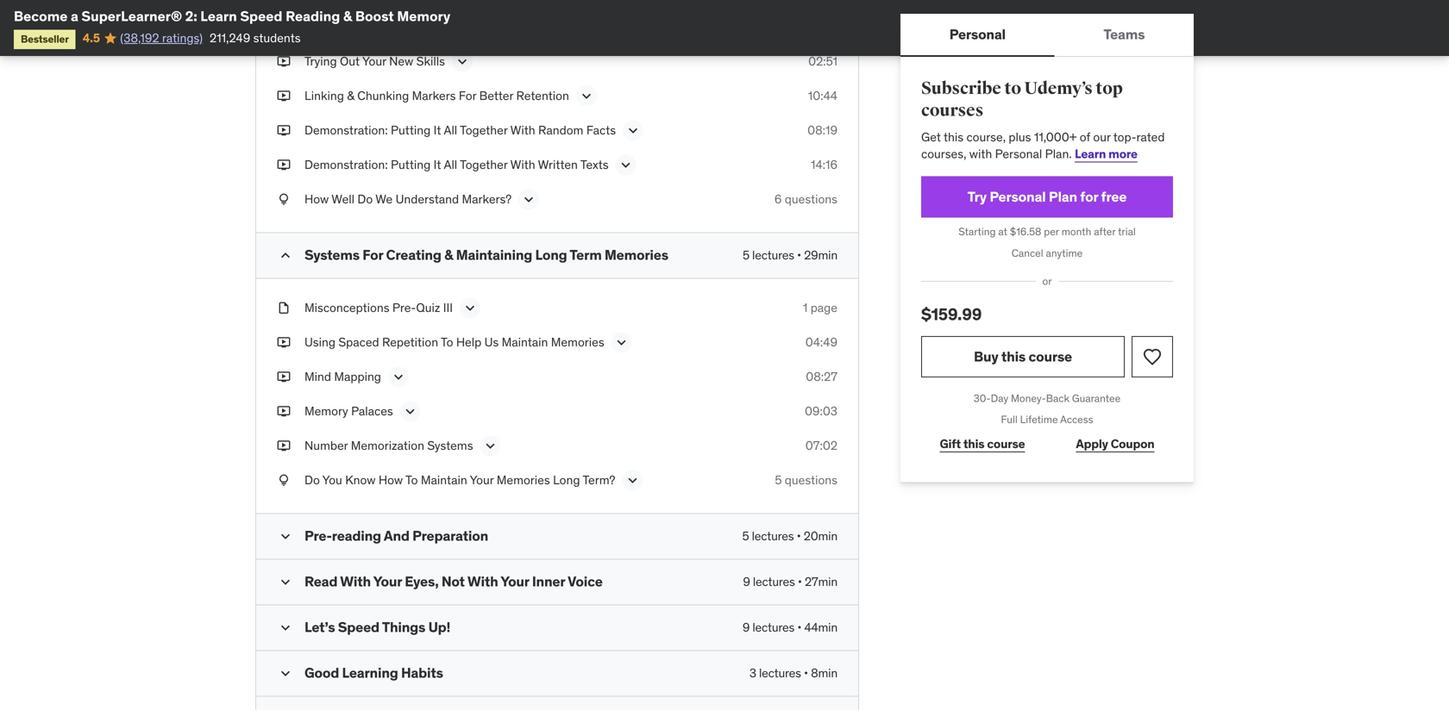 Task type: describe. For each thing, give the bounding box(es) containing it.
personal inside "button"
[[950, 25, 1006, 43]]

let's speed things up!
[[305, 619, 450, 637]]

small image for let's
[[277, 620, 294, 637]]

1 xsmall image from the top
[[277, 19, 291, 36]]

apply
[[1076, 437, 1109, 452]]

1 horizontal spatial do
[[358, 192, 373, 207]]

lectures for systems for creating & maintaining long term memories
[[752, 248, 795, 263]]

for
[[1080, 188, 1099, 206]]

page
[[811, 300, 838, 316]]

lectures for read with your eyes, not with your inner voice
[[753, 575, 795, 590]]

08:27
[[806, 369, 838, 385]]

full
[[1001, 413, 1018, 427]]

course for buy this course
[[1029, 348, 1072, 366]]

written
[[538, 157, 578, 173]]

0 vertical spatial to
[[441, 335, 453, 350]]

access
[[1061, 413, 1094, 427]]

spaced
[[339, 335, 379, 350]]

9 lectures • 44min
[[743, 620, 838, 636]]

show lecture description image for trying out your new skills
[[454, 53, 471, 70]]

things
[[382, 619, 426, 637]]

buy
[[974, 348, 999, 366]]

show lecture description image for demonstration: putting it all together with random facts
[[625, 122, 642, 139]]

questions for 5 questions
[[785, 473, 838, 488]]

retention
[[516, 88, 569, 104]]

out
[[340, 54, 360, 69]]

27min
[[805, 575, 838, 590]]

using spaced repetition to help us maintain memories
[[305, 335, 605, 350]]

demonstration: putting it all together with written texts
[[305, 157, 609, 173]]

per
[[1044, 225, 1059, 239]]

cancel
[[1012, 247, 1044, 260]]

0 horizontal spatial to
[[406, 473, 418, 488]]

term?
[[583, 473, 616, 488]]

trial
[[1118, 225, 1136, 239]]

9 lectures • 27min
[[743, 575, 838, 590]]

your right out
[[362, 54, 386, 69]]

at
[[999, 225, 1008, 239]]

1 horizontal spatial learn
[[1075, 146, 1106, 162]]

us
[[485, 335, 499, 350]]

creating
[[386, 246, 442, 264]]

questions for 6 questions
[[785, 192, 838, 207]]

mind mapping
[[305, 369, 381, 385]]

1 page
[[803, 300, 838, 316]]

reading
[[286, 7, 340, 25]]

5 for pre-reading and preparation
[[742, 529, 749, 545]]

1 horizontal spatial maintain
[[502, 335, 548, 350]]

1 vertical spatial speed
[[338, 619, 380, 637]]

this for get
[[944, 129, 964, 145]]

2 vertical spatial personal
[[990, 188, 1046, 206]]

show lecture description image for misconceptions pre-quiz iii
[[462, 300, 479, 317]]

do you know how to maintain your memories long term?
[[305, 473, 616, 488]]

1 horizontal spatial pre-
[[392, 300, 416, 316]]

lectures for good learning habits
[[759, 666, 801, 682]]

facts
[[587, 123, 616, 138]]

with right read
[[340, 573, 371, 591]]

xsmall image for memory palaces
[[277, 403, 291, 420]]

1 vertical spatial long
[[553, 473, 580, 488]]

or
[[1043, 275, 1052, 288]]

number memorization systems
[[305, 438, 473, 454]]

show lecture description image for mind mapping
[[390, 369, 407, 386]]

5 for systems for creating & maintaining long term memories
[[743, 248, 750, 263]]

mind
[[305, 369, 331, 385]]

0 vertical spatial how
[[305, 192, 329, 207]]

0 horizontal spatial memory
[[305, 404, 348, 419]]

1 vertical spatial for
[[363, 246, 383, 264]]

1 horizontal spatial systems
[[427, 438, 473, 454]]

4.5
[[83, 30, 100, 46]]

become
[[14, 7, 68, 25]]

show lecture description image for linking & chunking markers for better retention
[[578, 88, 595, 105]]

gift this course
[[940, 437, 1025, 452]]

show lecture description image for memory palaces
[[402, 403, 419, 421]]

together for random
[[460, 123, 508, 138]]

try personal plan for free
[[968, 188, 1127, 206]]

demonstration: for demonstration: putting it all together with written texts
[[305, 157, 388, 173]]

0 vertical spatial systems
[[305, 246, 360, 264]]

• for let's speed things up!
[[798, 620, 802, 636]]

number
[[305, 438, 348, 454]]

systems for creating & maintaining long term memories
[[305, 246, 669, 264]]

5 lectures • 20min
[[742, 529, 838, 545]]

palaces
[[351, 404, 393, 419]]

0 horizontal spatial maintain
[[421, 473, 467, 488]]

it for written
[[434, 157, 441, 173]]

04:49
[[806, 335, 838, 350]]

course for gift this course
[[987, 437, 1025, 452]]

9 for read with your eyes, not with your inner voice
[[743, 575, 750, 590]]

top-
[[1114, 129, 1137, 145]]

1 vertical spatial pre-
[[305, 528, 332, 545]]

small image for systems
[[277, 247, 294, 265]]

show lecture description image for using spaced repetition to help us maintain memories
[[613, 334, 630, 352]]

more
[[1109, 146, 1138, 162]]

course,
[[967, 129, 1006, 145]]

and
[[384, 528, 410, 545]]

3
[[750, 666, 757, 682]]

coupon
[[1111, 437, 1155, 452]]

misconceptions
[[305, 300, 390, 316]]

term
[[570, 246, 602, 264]]

using
[[305, 335, 336, 350]]

tab list containing personal
[[901, 14, 1194, 57]]

xsmall image for misconceptions
[[277, 300, 291, 317]]

read
[[305, 573, 338, 591]]

0 vertical spatial speed
[[240, 7, 283, 25]]

boost
[[355, 7, 394, 25]]

small image for read
[[277, 574, 294, 592]]

superlearner®
[[81, 7, 182, 25]]

1 vertical spatial 5
[[775, 473, 782, 488]]

xsmall image for how well do we understand markers?
[[277, 191, 291, 208]]

ratings)
[[162, 30, 203, 46]]

how well do we understand markers?
[[305, 192, 512, 207]]

with for demonstration: putting it all together with random facts
[[510, 123, 535, 138]]

30-day money-back guarantee full lifetime access
[[974, 392, 1121, 427]]

small image for pre-
[[277, 529, 294, 546]]

mapping
[[334, 369, 381, 385]]

quiz
[[416, 300, 440, 316]]

demonstration: for demonstration: putting it all together with random facts
[[305, 123, 388, 138]]

to
[[1005, 78, 1021, 99]]

gift this course link
[[921, 428, 1044, 462]]

teams button
[[1055, 14, 1194, 55]]

subscribe to udemy's top courses
[[921, 78, 1123, 121]]

repetition
[[382, 335, 438, 350]]

maintaining
[[456, 246, 532, 264]]

putting for demonstration: putting it all together with random facts
[[391, 123, 431, 138]]

11,000+
[[1034, 129, 1077, 145]]

well
[[332, 192, 355, 207]]

guarantee
[[1072, 392, 1121, 405]]

personal inside get this course, plus 11,000+ of our top-rated courses, with personal plan.
[[995, 146, 1043, 162]]



Task type: vqa. For each thing, say whether or not it's contained in the screenshot.


Task type: locate. For each thing, give the bounding box(es) containing it.
2 vertical spatial 5
[[742, 529, 749, 545]]

0 vertical spatial together
[[460, 123, 508, 138]]

1 vertical spatial maintain
[[421, 473, 467, 488]]

plan
[[1049, 188, 1078, 206]]

0 horizontal spatial speed
[[240, 7, 283, 25]]

xsmall image down the students
[[277, 53, 291, 70]]

putting up how well do we understand markers?
[[391, 157, 431, 173]]

with for demonstration: putting it all together with written texts
[[510, 157, 535, 173]]

2 all from the top
[[444, 157, 457, 173]]

get
[[921, 129, 941, 145]]

random
[[538, 123, 584, 138]]

xsmall image for linking
[[277, 88, 291, 105]]

speed up 211,249 students
[[240, 7, 283, 25]]

help
[[456, 335, 482, 350]]

xsmall image for do you know how to maintain your memories long term?
[[277, 473, 291, 489]]

courses,
[[921, 146, 967, 162]]

• for read with your eyes, not with your inner voice
[[798, 575, 802, 590]]

1 vertical spatial small image
[[277, 666, 294, 683]]

xsmall image for using
[[277, 334, 291, 351]]

0 vertical spatial learn
[[200, 7, 237, 25]]

1 horizontal spatial for
[[459, 88, 477, 104]]

memories right us
[[551, 335, 605, 350]]

this for buy
[[1002, 348, 1026, 366]]

small image left "reading" on the left of page
[[277, 529, 294, 546]]

0 vertical spatial markers
[[404, 19, 448, 35]]

to left help
[[441, 335, 453, 350]]

small image for good
[[277, 666, 294, 683]]

markers for chunking
[[412, 88, 456, 104]]

xsmall image for trying
[[277, 53, 291, 70]]

new
[[389, 54, 413, 69]]

lectures for pre-reading and preparation
[[752, 529, 794, 545]]

1 all from the top
[[444, 123, 457, 138]]

for left creating
[[363, 246, 383, 264]]

2 questions from the top
[[785, 473, 838, 488]]

all down the demonstration: putting it all together with random facts
[[444, 157, 457, 173]]

learn up 211,249
[[200, 7, 237, 25]]

• left 8min
[[804, 666, 808, 682]]

1 horizontal spatial memory
[[397, 7, 451, 25]]

• left the 27min
[[798, 575, 802, 590]]

2:
[[185, 7, 197, 25]]

for left better
[[459, 88, 477, 104]]

our
[[1093, 129, 1111, 145]]

creative
[[357, 19, 402, 35]]

speed right let's at the left bottom of page
[[338, 619, 380, 637]]

0 vertical spatial small image
[[277, 529, 294, 546]]

memories for maintain
[[551, 335, 605, 350]]

0 vertical spatial do
[[358, 192, 373, 207]]

xsmall image
[[277, 53, 291, 70], [277, 88, 291, 105], [277, 300, 291, 317], [277, 334, 291, 351]]

show lecture description image for how well do we understand markers?
[[520, 191, 538, 208]]

memories for your
[[497, 473, 550, 488]]

1 vertical spatial to
[[406, 473, 418, 488]]

with left random
[[510, 123, 535, 138]]

0 vertical spatial 5
[[743, 248, 750, 263]]

good
[[305, 665, 339, 683]]

of
[[1080, 129, 1091, 145]]

2 vertical spatial memories
[[497, 473, 550, 488]]

understand
[[396, 192, 459, 207]]

systems
[[305, 246, 360, 264], [427, 438, 473, 454]]

0 horizontal spatial for
[[363, 246, 383, 264]]

to
[[441, 335, 453, 350], [406, 473, 418, 488]]

for
[[459, 88, 477, 104], [363, 246, 383, 264]]

course down full
[[987, 437, 1025, 452]]

0 horizontal spatial pre-
[[305, 528, 332, 545]]

show lecture description image
[[578, 88, 595, 105], [617, 157, 635, 174], [390, 369, 407, 386], [402, 403, 419, 421], [482, 438, 499, 455], [624, 473, 641, 490]]

starting
[[959, 225, 996, 239]]

1 together from the top
[[460, 123, 508, 138]]

0 vertical spatial course
[[1029, 348, 1072, 366]]

(38,192
[[120, 30, 159, 46]]

show lecture description image right the texts
[[617, 157, 635, 174]]

xsmall image left using
[[277, 334, 291, 351]]

pre-reading and preparation
[[305, 528, 488, 545]]

1 vertical spatial demonstration:
[[305, 157, 388, 173]]

1 vertical spatial questions
[[785, 473, 838, 488]]

with for read with your eyes, not with your inner voice
[[468, 573, 498, 591]]

1 vertical spatial putting
[[391, 157, 431, 173]]

show lecture description image
[[454, 53, 471, 70], [625, 122, 642, 139], [520, 191, 538, 208], [462, 300, 479, 317], [613, 334, 630, 352]]

1 vertical spatial do
[[305, 473, 320, 488]]

course inside button
[[1029, 348, 1072, 366]]

with
[[970, 146, 992, 162]]

together down better
[[460, 123, 508, 138]]

xsmall image left misconceptions
[[277, 300, 291, 317]]

xsmall image for mind mapping
[[277, 369, 291, 386]]

1 demonstration: from the top
[[305, 123, 388, 138]]

xsmall image left the linking
[[277, 88, 291, 105]]

lectures
[[752, 248, 795, 263], [752, 529, 794, 545], [753, 575, 795, 590], [753, 620, 795, 636], [759, 666, 801, 682]]

maintain
[[502, 335, 548, 350], [421, 473, 467, 488]]

5 up the 9 lectures • 27min
[[742, 529, 749, 545]]

tab list
[[901, 14, 1194, 57]]

learn
[[200, 7, 237, 25], [1075, 146, 1106, 162]]

this right 'buy'
[[1002, 348, 1026, 366]]

memory up number
[[305, 404, 348, 419]]

learning
[[342, 665, 398, 683]]

3 small image from the top
[[277, 620, 294, 637]]

starting at $16.58 per month after trial cancel anytime
[[959, 225, 1136, 260]]

courses
[[921, 100, 984, 121]]

apply coupon button
[[1058, 428, 1173, 462]]

7 xsmall image from the top
[[277, 438, 291, 455]]

1 horizontal spatial course
[[1029, 348, 1072, 366]]

2 putting from the top
[[391, 157, 431, 173]]

long left term?
[[553, 473, 580, 488]]

questions
[[785, 192, 838, 207], [785, 473, 838, 488]]

putting
[[391, 123, 431, 138], [391, 157, 431, 173]]

1 vertical spatial markers
[[412, 88, 456, 104]]

show lecture description image for number memorization systems
[[482, 438, 499, 455]]

1 vertical spatial memories
[[551, 335, 605, 350]]

learn down of
[[1075, 146, 1106, 162]]

0 vertical spatial memory
[[397, 7, 451, 25]]

0 vertical spatial putting
[[391, 123, 431, 138]]

logical
[[305, 19, 343, 35]]

lectures for let's speed things up!
[[753, 620, 795, 636]]

together for written
[[460, 157, 508, 173]]

you
[[322, 473, 342, 488]]

1 small image from the top
[[277, 247, 294, 265]]

9 down 5 lectures • 20min
[[743, 575, 750, 590]]

1 horizontal spatial how
[[379, 473, 403, 488]]

0 vertical spatial 9
[[743, 575, 750, 590]]

5 left 29min
[[743, 248, 750, 263]]

1 vertical spatial how
[[379, 473, 403, 488]]

pre- up repetition
[[392, 300, 416, 316]]

linking & chunking markers for better retention
[[305, 88, 569, 104]]

5 xsmall image from the top
[[277, 369, 291, 386]]

memories for term
[[605, 246, 669, 264]]

show lecture description image right palaces
[[402, 403, 419, 421]]

1 horizontal spatial to
[[441, 335, 453, 350]]

money-
[[1011, 392, 1046, 405]]

learn more link
[[1075, 146, 1138, 162]]

misconceptions pre-quiz iii
[[305, 300, 453, 316]]

questions down 07:02 on the bottom of the page
[[785, 473, 838, 488]]

0 vertical spatial questions
[[785, 192, 838, 207]]

8 xsmall image from the top
[[277, 473, 291, 489]]

demonstration: down the linking
[[305, 123, 388, 138]]

it for random
[[434, 123, 441, 138]]

small image left read
[[277, 574, 294, 592]]

small image left let's at the left bottom of page
[[277, 620, 294, 637]]

good learning habits
[[305, 665, 443, 683]]

anytime
[[1046, 247, 1083, 260]]

putting down linking & chunking markers for better retention
[[391, 123, 431, 138]]

2 xsmall image from the top
[[277, 122, 291, 139]]

memory up skills
[[397, 7, 451, 25]]

1 vertical spatial course
[[987, 437, 1025, 452]]

1 vertical spatial learn
[[1075, 146, 1106, 162]]

6
[[775, 192, 782, 207]]

1 putting from the top
[[391, 123, 431, 138]]

let's
[[305, 619, 335, 637]]

0 vertical spatial small image
[[277, 247, 294, 265]]

we
[[376, 192, 393, 207]]

small image
[[277, 529, 294, 546], [277, 574, 294, 592], [277, 620, 294, 637]]

5 up 5 lectures • 20min
[[775, 473, 782, 488]]

30-
[[974, 392, 991, 405]]

0 vertical spatial personal
[[950, 25, 1006, 43]]

questions right 6
[[785, 192, 838, 207]]

• for systems for creating & maintaining long term memories
[[797, 248, 802, 263]]

1 questions from the top
[[785, 192, 838, 207]]

iii
[[443, 300, 453, 316]]

0 vertical spatial demonstration:
[[305, 123, 388, 138]]

how left well
[[305, 192, 329, 207]]

3 xsmall image from the top
[[277, 157, 291, 174]]

chunking
[[357, 88, 409, 104]]

1 xsmall image from the top
[[277, 53, 291, 70]]

4 xsmall image from the top
[[277, 191, 291, 208]]

this for gift
[[964, 437, 985, 452]]

0 vertical spatial memories
[[605, 246, 669, 264]]

a
[[71, 7, 78, 25]]

6 xsmall image from the top
[[277, 403, 291, 420]]

9 up the 3
[[743, 620, 750, 636]]

• left 20min at the bottom right
[[797, 529, 801, 545]]

show lecture description image for demonstration: putting it all together with written texts
[[617, 157, 635, 174]]

2 it from the top
[[434, 157, 441, 173]]

1 vertical spatial it
[[434, 157, 441, 173]]

0 horizontal spatial systems
[[305, 246, 360, 264]]

it up 'understand' in the top of the page
[[434, 157, 441, 173]]

personal down the plus
[[995, 146, 1043, 162]]

small image
[[277, 247, 294, 265], [277, 666, 294, 683]]

this up courses,
[[944, 129, 964, 145]]

bestseller
[[21, 32, 69, 46]]

your up preparation
[[470, 473, 494, 488]]

44min
[[805, 620, 838, 636]]

lectures left the 27min
[[753, 575, 795, 590]]

memorization
[[351, 438, 424, 454]]

personal up the subscribe
[[950, 25, 1006, 43]]

skills
[[416, 54, 445, 69]]

2 small image from the top
[[277, 666, 294, 683]]

demonstration: putting it all together with random facts
[[305, 123, 616, 138]]

it
[[434, 123, 441, 138], [434, 157, 441, 173]]

show lecture description image right term?
[[624, 473, 641, 490]]

long left term
[[535, 246, 567, 264]]

your left inner at the left of the page
[[501, 573, 529, 591]]

systems up do you know how to maintain your memories long term?
[[427, 438, 473, 454]]

xsmall image for demonstration: putting it all together with random facts
[[277, 122, 291, 139]]

with right not
[[468, 573, 498, 591]]

how right 'know'
[[379, 473, 403, 488]]

memories left term?
[[497, 473, 550, 488]]

211,249 students
[[210, 30, 301, 46]]

habits
[[401, 665, 443, 683]]

1 horizontal spatial speed
[[338, 619, 380, 637]]

1 it from the top
[[434, 123, 441, 138]]

1 vertical spatial personal
[[995, 146, 1043, 162]]

all for random
[[444, 123, 457, 138]]

demonstration: up well
[[305, 157, 388, 173]]

all up demonstration: putting it all together with written texts
[[444, 123, 457, 138]]

markers up skills
[[404, 19, 448, 35]]

xsmall image for number memorization systems
[[277, 438, 291, 455]]

speed
[[240, 7, 283, 25], [338, 619, 380, 637]]

xsmall image
[[277, 19, 291, 36], [277, 122, 291, 139], [277, 157, 291, 174], [277, 191, 291, 208], [277, 369, 291, 386], [277, 403, 291, 420], [277, 438, 291, 455], [277, 473, 291, 489]]

logical & creative markers
[[305, 19, 448, 35]]

3 xsmall image from the top
[[277, 300, 291, 317]]

show lecture description image for do you know how to maintain your memories long term?
[[624, 473, 641, 490]]

1 vertical spatial this
[[1002, 348, 1026, 366]]

1 vertical spatial small image
[[277, 574, 294, 592]]

maintain right us
[[502, 335, 548, 350]]

this inside get this course, plus 11,000+ of our top-rated courses, with personal plan.
[[944, 129, 964, 145]]

eyes,
[[405, 573, 439, 591]]

0 vertical spatial all
[[444, 123, 457, 138]]

markers
[[404, 19, 448, 35], [412, 88, 456, 104]]

trying out your new skills
[[305, 54, 445, 69]]

inner
[[532, 573, 565, 591]]

•
[[797, 248, 802, 263], [797, 529, 801, 545], [798, 575, 802, 590], [798, 620, 802, 636], [804, 666, 808, 682]]

buy this course button
[[921, 336, 1125, 378]]

0 vertical spatial maintain
[[502, 335, 548, 350]]

systems up misconceptions
[[305, 246, 360, 264]]

• for pre-reading and preparation
[[797, 529, 801, 545]]

14:16
[[811, 157, 838, 173]]

know
[[345, 473, 376, 488]]

markers down skills
[[412, 88, 456, 104]]

show lecture description image up do you know how to maintain your memories long term?
[[482, 438, 499, 455]]

0 vertical spatial this
[[944, 129, 964, 145]]

wishlist image
[[1142, 347, 1163, 367]]

lectures left 29min
[[752, 248, 795, 263]]

2 xsmall image from the top
[[277, 88, 291, 105]]

preparation
[[413, 528, 488, 545]]

9
[[743, 575, 750, 590], [743, 620, 750, 636]]

• left 44min
[[798, 620, 802, 636]]

1 vertical spatial all
[[444, 157, 457, 173]]

demonstration:
[[305, 123, 388, 138], [305, 157, 388, 173]]

(38,192 ratings)
[[120, 30, 203, 46]]

subscribe
[[921, 78, 1002, 99]]

do left we
[[358, 192, 373, 207]]

5 questions
[[775, 473, 838, 488]]

2 vertical spatial small image
[[277, 620, 294, 637]]

markers for creative
[[404, 19, 448, 35]]

markers?
[[462, 192, 512, 207]]

xsmall image for demonstration: putting it all together with written texts
[[277, 157, 291, 174]]

read with your eyes, not with your inner voice
[[305, 573, 603, 591]]

together up markers?
[[460, 157, 508, 173]]

pre- up read
[[305, 528, 332, 545]]

show lecture description image down repetition
[[390, 369, 407, 386]]

0 vertical spatial for
[[459, 88, 477, 104]]

2 demonstration: from the top
[[305, 157, 388, 173]]

4 xsmall image from the top
[[277, 334, 291, 351]]

show lecture description image up facts
[[578, 88, 595, 105]]

with left written at the left of the page
[[510, 157, 535, 173]]

1 vertical spatial memory
[[305, 404, 348, 419]]

10:44
[[808, 88, 838, 104]]

9 for let's speed things up!
[[743, 620, 750, 636]]

0 horizontal spatial learn
[[200, 7, 237, 25]]

1 small image from the top
[[277, 529, 294, 546]]

course up back
[[1029, 348, 1072, 366]]

2 together from the top
[[460, 157, 508, 173]]

your left eyes,
[[373, 573, 402, 591]]

try personal plan for free link
[[921, 176, 1173, 218]]

to down number memorization systems
[[406, 473, 418, 488]]

0 vertical spatial pre-
[[392, 300, 416, 316]]

0 horizontal spatial do
[[305, 473, 320, 488]]

apply coupon
[[1076, 437, 1155, 452]]

maintain up preparation
[[421, 473, 467, 488]]

lectures left 20min at the bottom right
[[752, 529, 794, 545]]

lectures right the 3
[[759, 666, 801, 682]]

it down linking & chunking markers for better retention
[[434, 123, 441, 138]]

memories right term
[[605, 246, 669, 264]]

rated
[[1137, 129, 1165, 145]]

memory
[[397, 7, 451, 25], [305, 404, 348, 419]]

2 vertical spatial this
[[964, 437, 985, 452]]

2 small image from the top
[[277, 574, 294, 592]]

personal up $16.58
[[990, 188, 1046, 206]]

this inside button
[[1002, 348, 1026, 366]]

0 horizontal spatial how
[[305, 192, 329, 207]]

get this course, plus 11,000+ of our top-rated courses, with personal plan.
[[921, 129, 1165, 162]]

day
[[991, 392, 1009, 405]]

1 vertical spatial together
[[460, 157, 508, 173]]

0 vertical spatial long
[[535, 246, 567, 264]]

1 vertical spatial systems
[[427, 438, 473, 454]]

become a superlearner® 2: learn speed reading & boost memory
[[14, 7, 451, 25]]

putting for demonstration: putting it all together with written texts
[[391, 157, 431, 173]]

0 vertical spatial it
[[434, 123, 441, 138]]

1 vertical spatial 9
[[743, 620, 750, 636]]

• left 29min
[[797, 248, 802, 263]]

08:19
[[808, 123, 838, 138]]

• for good learning habits
[[804, 666, 808, 682]]

trying
[[305, 54, 337, 69]]

this right gift
[[964, 437, 985, 452]]

lectures left 44min
[[753, 620, 795, 636]]

do left you
[[305, 473, 320, 488]]

all for written
[[444, 157, 457, 173]]

linking
[[305, 88, 344, 104]]

$159.99
[[921, 304, 982, 325]]

0 horizontal spatial course
[[987, 437, 1025, 452]]



